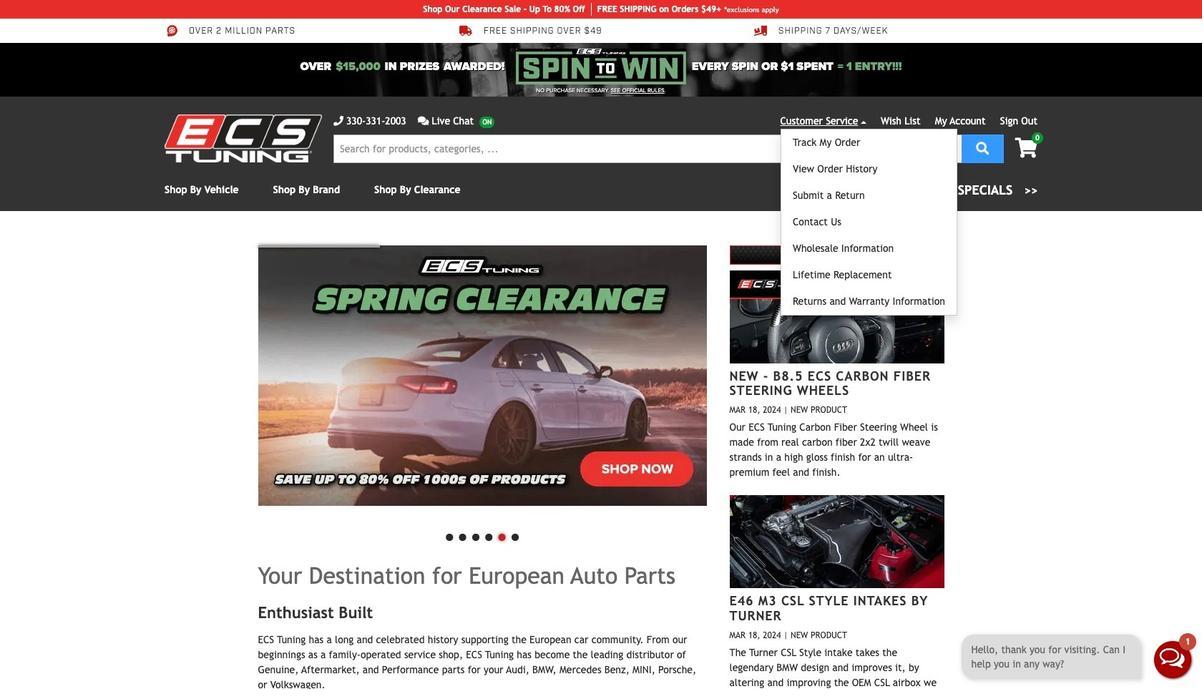 Task type: locate. For each thing, give the bounding box(es) containing it.
search image
[[977, 141, 990, 154]]

Search text field
[[334, 135, 962, 163]]

new - b8.5 ecs carbon fiber steering wheels image
[[730, 270, 945, 364]]



Task type: describe. For each thing, give the bounding box(es) containing it.
generic - clearance image
[[258, 246, 707, 506]]

ecs tuning 'spin to win' contest logo image
[[516, 49, 687, 84]]

shopping cart image
[[1016, 138, 1038, 158]]

comments image
[[418, 116, 429, 126]]

phone image
[[334, 116, 344, 126]]

ecs tuning image
[[165, 115, 322, 163]]

e46 m3 csl style intakes by turner image
[[730, 496, 945, 589]]



Task type: vqa. For each thing, say whether or not it's contained in the screenshot.
ECS TUNING image on the left of the page
yes



